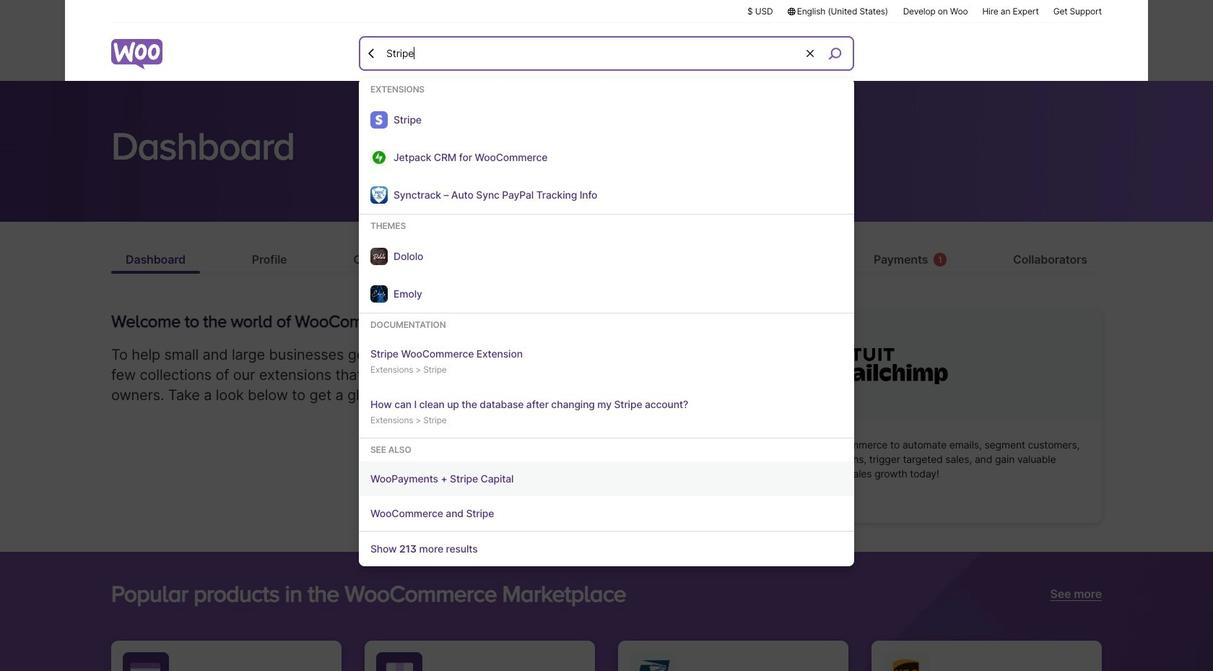 Task type: locate. For each thing, give the bounding box(es) containing it.
list box
[[359, 84, 855, 567]]

None search field
[[359, 36, 855, 567]]

Find extensions, themes, guides, and more… search field
[[383, 38, 805, 69]]

group
[[359, 84, 855, 215], [359, 220, 855, 314], [359, 319, 855, 439], [359, 444, 855, 532]]

close search image
[[365, 46, 379, 60]]

4 group from the top
[[359, 444, 855, 532]]



Task type: describe. For each thing, give the bounding box(es) containing it.
1 group from the top
[[359, 84, 855, 215]]

2 group from the top
[[359, 220, 855, 314]]

3 group from the top
[[359, 319, 855, 439]]



Task type: vqa. For each thing, say whether or not it's contained in the screenshot.
Search Box
yes



